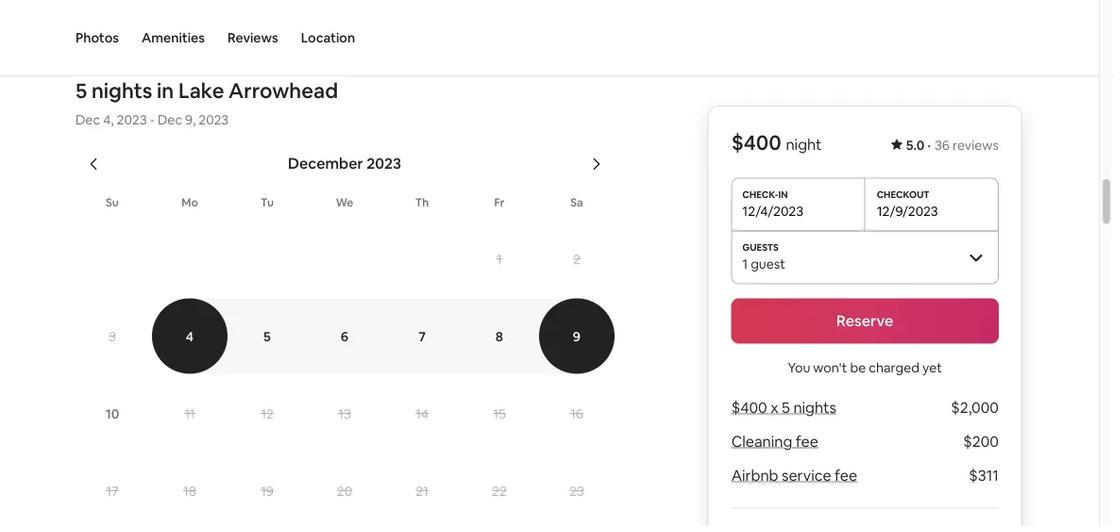 Task type: locate. For each thing, give the bounding box(es) containing it.
19
[[261, 483, 274, 500]]

2 dec from the left
[[158, 111, 182, 128]]

cleaning fee
[[731, 432, 818, 452]]

1 vertical spatial fee
[[834, 466, 857, 486]]

5
[[76, 77, 87, 104], [264, 328, 271, 345], [782, 398, 790, 418]]

1 horizontal spatial 5
[[264, 328, 271, 345]]

2023 right december
[[367, 154, 401, 173]]

2023 inside calendar application
[[367, 154, 401, 173]]

$400 left x
[[731, 398, 767, 418]]

be
[[850, 359, 866, 376]]

2
[[573, 251, 581, 268]]

december 2023
[[288, 154, 401, 173]]

2 horizontal spatial 5
[[782, 398, 790, 418]]

you
[[788, 359, 810, 376]]

2 button
[[538, 221, 616, 297]]

fee
[[795, 432, 818, 452], [834, 466, 857, 486]]

won't
[[813, 359, 847, 376]]

4 button
[[151, 299, 228, 374]]

fee up service
[[795, 432, 818, 452]]

0 vertical spatial nights
[[91, 77, 152, 104]]

7 button
[[383, 299, 461, 374]]

8 button
[[461, 299, 538, 374]]

fr
[[494, 195, 505, 209]]

$400 for $400 night
[[731, 129, 781, 156]]

13 button
[[306, 376, 383, 452]]

nights inside 5 nights in lake arrowhead dec 4, 2023 - dec 9, 2023
[[91, 77, 152, 104]]

3 button
[[74, 299, 151, 374]]

photos button
[[76, 0, 119, 76]]

dec left 4,
[[76, 111, 100, 128]]

0 vertical spatial $400
[[731, 129, 781, 156]]

nights up 4,
[[91, 77, 152, 104]]

1 for 1
[[497, 251, 502, 268]]

6 button
[[306, 299, 383, 374]]

5 inside 5 nights in lake arrowhead dec 4, 2023 - dec 9, 2023
[[76, 77, 87, 104]]

reviews button
[[228, 0, 278, 76]]

23 button
[[538, 454, 616, 527]]

1 horizontal spatial 1
[[742, 255, 748, 272]]

reserve button
[[731, 299, 999, 344]]

fee right service
[[834, 466, 857, 486]]

1 $400 from the top
[[731, 129, 781, 156]]

0 horizontal spatial 2023
[[117, 111, 147, 128]]

19 button
[[228, 454, 306, 527]]

22 button
[[461, 454, 538, 527]]

lake
[[178, 77, 224, 104]]

5 button
[[228, 299, 306, 374]]

2023 right 9,
[[199, 111, 229, 128]]

1 left guest
[[742, 255, 748, 272]]

0 vertical spatial 5
[[76, 77, 87, 104]]

reviews
[[953, 137, 999, 154]]

1 vertical spatial $400
[[731, 398, 767, 418]]

21 button
[[383, 454, 461, 527]]

4
[[186, 328, 194, 345]]

airbnb service fee
[[731, 466, 857, 486]]

service
[[781, 466, 831, 486]]

9
[[573, 328, 581, 345]]

36
[[935, 137, 950, 154]]

1 horizontal spatial nights
[[793, 398, 836, 418]]

21
[[416, 483, 428, 500]]

yet
[[922, 359, 942, 376]]

5 right x
[[782, 398, 790, 418]]

0 horizontal spatial 1
[[497, 251, 502, 268]]

airbnb
[[731, 466, 778, 486]]

1 inside button
[[497, 251, 502, 268]]

0 horizontal spatial dec
[[76, 111, 100, 128]]

18
[[183, 483, 196, 500]]

0 vertical spatial fee
[[795, 432, 818, 452]]

2 $400 from the top
[[731, 398, 767, 418]]

2023 left -
[[117, 111, 147, 128]]

$400 for $400 x 5 nights
[[731, 398, 767, 418]]

0 horizontal spatial nights
[[91, 77, 152, 104]]

$400 left night
[[731, 129, 781, 156]]

charged
[[869, 359, 920, 376]]

1 horizontal spatial dec
[[158, 111, 182, 128]]

1 down fr
[[497, 251, 502, 268]]

7
[[418, 328, 426, 345]]

1 vertical spatial 5
[[264, 328, 271, 345]]

nights right x
[[793, 398, 836, 418]]

nights
[[91, 77, 152, 104], [793, 398, 836, 418]]

dec right -
[[158, 111, 182, 128]]

1 inside dropdown button
[[742, 255, 748, 272]]

1 guest button
[[731, 231, 999, 284]]

5 right 4 'button'
[[264, 328, 271, 345]]

dec
[[76, 111, 100, 128], [158, 111, 182, 128]]

15
[[493, 405, 506, 422]]

$400
[[731, 129, 781, 156], [731, 398, 767, 418]]

5 inside "button"
[[264, 328, 271, 345]]

2 horizontal spatial 2023
[[367, 154, 401, 173]]

1 for 1 guest
[[742, 255, 748, 272]]

0 horizontal spatial 5
[[76, 77, 87, 104]]

$400 night
[[731, 129, 822, 156]]

5 for 5 nights in lake arrowhead dec 4, 2023 - dec 9, 2023
[[76, 77, 87, 104]]

2 vertical spatial 5
[[782, 398, 790, 418]]

5 for 5
[[264, 328, 271, 345]]

12 button
[[228, 376, 306, 452]]

5 down photos
[[76, 77, 87, 104]]

1
[[497, 251, 502, 268], [742, 255, 748, 272]]

sa
[[571, 195, 583, 209]]

13
[[338, 405, 351, 422]]



Task type: vqa. For each thing, say whether or not it's contained in the screenshot.


Task type: describe. For each thing, give the bounding box(es) containing it.
we
[[336, 195, 353, 209]]

$311
[[969, 466, 999, 486]]

tu
[[261, 195, 274, 209]]

20
[[337, 483, 352, 500]]

14 button
[[383, 376, 461, 452]]

1 horizontal spatial fee
[[834, 466, 857, 486]]

12/9/2023
[[877, 203, 938, 220]]

airbnb service fee button
[[731, 466, 857, 486]]

5.0
[[906, 137, 925, 154]]

guest
[[751, 255, 785, 272]]

9 button
[[538, 299, 616, 374]]

-
[[150, 111, 155, 128]]

9,
[[185, 111, 196, 128]]

1 guest
[[742, 255, 785, 272]]

14
[[415, 405, 429, 422]]

$200
[[963, 432, 999, 452]]

1 dec from the left
[[76, 111, 100, 128]]

1 button
[[461, 221, 538, 297]]

3
[[109, 328, 116, 345]]

12/4/2023
[[742, 203, 803, 220]]

10
[[105, 405, 119, 422]]

cleaning
[[731, 432, 792, 452]]

1 vertical spatial nights
[[793, 398, 836, 418]]

photos
[[76, 29, 119, 46]]

·
[[927, 137, 931, 154]]

15 button
[[461, 376, 538, 452]]

location
[[301, 29, 355, 46]]

$400 x 5 nights button
[[731, 398, 836, 418]]

11
[[184, 405, 195, 422]]

reserve
[[837, 312, 893, 331]]

th
[[415, 195, 429, 209]]

11 button
[[151, 376, 228, 452]]

mo
[[182, 195, 198, 209]]

you won't be charged yet
[[788, 359, 942, 376]]

5.0 · 36 reviews
[[906, 137, 999, 154]]

0 horizontal spatial fee
[[795, 432, 818, 452]]

reviews
[[228, 29, 278, 46]]

18 button
[[151, 454, 228, 527]]

$400 x 5 nights
[[731, 398, 836, 418]]

17
[[106, 483, 119, 500]]

16
[[570, 405, 583, 422]]

1 horizontal spatial 2023
[[199, 111, 229, 128]]

night
[[786, 135, 822, 154]]

$2,000
[[951, 398, 999, 418]]

cleaning fee button
[[731, 432, 818, 452]]

23
[[569, 483, 584, 500]]

5 nights in lake arrowhead dec 4, 2023 - dec 9, 2023
[[76, 77, 338, 128]]

22
[[492, 483, 507, 500]]

su
[[106, 195, 119, 209]]

calendar application
[[53, 133, 1113, 527]]

location button
[[301, 0, 355, 76]]

arrowhead
[[229, 77, 338, 104]]

in
[[157, 77, 174, 104]]

20 button
[[306, 454, 383, 527]]

amenities button
[[142, 0, 205, 76]]

4,
[[103, 111, 114, 128]]

x
[[770, 398, 778, 418]]

17 button
[[74, 454, 151, 527]]

december
[[288, 154, 363, 173]]

8
[[496, 328, 503, 345]]

10 button
[[74, 376, 151, 452]]

16 button
[[538, 376, 616, 452]]

amenities
[[142, 29, 205, 46]]

12
[[261, 405, 274, 422]]

6
[[341, 328, 349, 345]]



